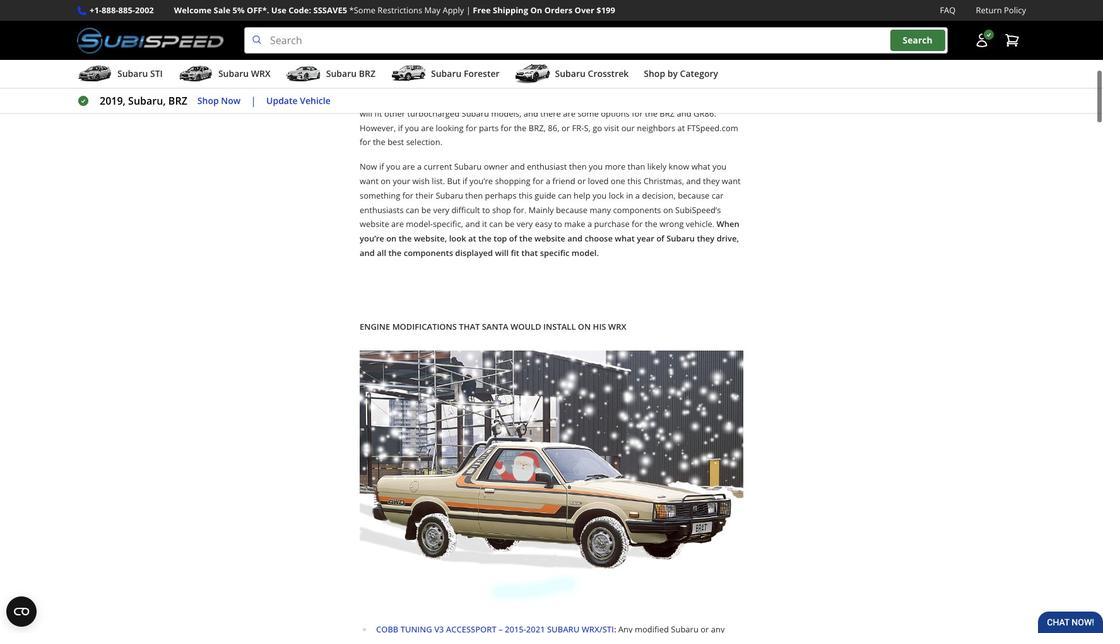 Task type: vqa. For each thing, say whether or not it's contained in the screenshot.
the top Have
no



Task type: describe. For each thing, give the bounding box(es) containing it.
subaru crosstrek button
[[515, 63, 629, 88]]

by
[[667, 68, 678, 80]]

for.
[[513, 204, 526, 216]]

for up 'our'
[[632, 108, 643, 119]]

when you're on the website, look at the top of the website and choose what year of subaru they drive, and all the components displayed will fit that specific model.
[[360, 219, 739, 259]]

visit
[[604, 122, 619, 133]]

you up your
[[386, 161, 400, 172]]

shop now link
[[197, 94, 241, 108]]

wrong
[[660, 219, 684, 230]]

off*.
[[247, 4, 269, 16]]

engine modifications that santa would install on his wrx
[[360, 321, 626, 332]]

sale
[[214, 4, 230, 16]]

subaru inside subaru sti dropdown button
[[117, 68, 148, 80]]

for down your
[[402, 190, 413, 201]]

faq link
[[940, 4, 956, 17]]

turbocharged
[[407, 108, 459, 119]]

christmas,
[[643, 175, 684, 187]]

brz inside dropdown button
[[359, 68, 375, 80]]

subaru wrx button
[[178, 63, 271, 88]]

crosstrek
[[588, 68, 629, 80]]

for up guide
[[533, 175, 544, 187]]

for down however,
[[360, 136, 371, 148]]

code:
[[289, 4, 311, 16]]

enthusiast
[[527, 161, 567, 172]]

are up selection.
[[421, 122, 434, 133]]

at inside subispeed specializes in the subaru wrx and sti platforms, and there are some parts available that will fit other turbocharged subaru models, and there are some options for the brz and gr86. however, if you are looking for parts for the brz, 86, or fr-s, go visit our neighbors at ftspeed.com for the best selection.
[[677, 122, 685, 133]]

gr86.
[[694, 108, 716, 119]]

but
[[447, 175, 460, 187]]

and up brz,
[[524, 108, 538, 119]]

shop now
[[197, 94, 241, 106]]

now if you are a current subaru owner and enthusiast then you more than likely know what you want on your wish list. but if you're shopping for a friend or loved one this christmas, and they want something for their subaru then perhaps this guide can help you lock in a decision, because car enthusiasts can be very difficult to shop for. mainly because many components on subispeed's website are model-specific, and it can be very easy to make a purchase for the wrong vehicle.
[[360, 161, 741, 230]]

would
[[510, 321, 541, 332]]

1 vertical spatial be
[[505, 219, 515, 230]]

specific
[[540, 247, 569, 259]]

subaru brz button
[[286, 63, 375, 88]]

know
[[669, 161, 689, 172]]

0 vertical spatial very
[[433, 204, 449, 216]]

ftspeed.com
[[687, 122, 738, 133]]

subispeed's
[[675, 204, 721, 216]]

now inside now if you are a current subaru owner and enthusiast then you more than likely know what you want on your wish list. but if you're shopping for a friend or loved one this christmas, and they want something for their subaru then perhaps this guide can help you lock in a decision, because car enthusiasts can be very difficult to shop for. mainly because many components on subispeed's website are model-specific, and it can be very easy to make a purchase for the wrong vehicle.
[[360, 161, 377, 172]]

the up neighbors
[[645, 108, 658, 119]]

welcome sale 5% off*. use code: sssave5 *some restrictions may apply | free shipping on orders over $199
[[174, 4, 615, 16]]

look
[[449, 233, 466, 244]]

subaru up but
[[454, 161, 482, 172]]

purchase
[[594, 219, 630, 230]]

2 horizontal spatial wrx
[[608, 321, 626, 332]]

platforms,
[[548, 93, 587, 105]]

the down however,
[[373, 136, 385, 148]]

shop by category
[[644, 68, 718, 80]]

1 want from the left
[[360, 175, 379, 187]]

open widget image
[[6, 597, 37, 627]]

1 vertical spatial can
[[406, 204, 419, 216]]

that inside when you're on the website, look at the top of the website and choose what year of subaru they drive, and all the components displayed will fit that specific model.
[[521, 247, 538, 259]]

2019, subaru, brz
[[100, 94, 187, 108]]

selection.
[[406, 136, 442, 148]]

over
[[575, 4, 594, 16]]

for up year
[[632, 219, 643, 230]]

year
[[637, 233, 654, 244]]

shop for shop now
[[197, 94, 219, 106]]

in inside now if you are a current subaru owner and enthusiast then you more than likely know what you want on your wish list. but if you're shopping for a friend or loved one this christmas, and they want something for their subaru then perhaps this guide can help you lock in a decision, because car enthusiasts can be very difficult to shop for. mainly because many components on subispeed's website are model-specific, and it can be very easy to make a purchase for the wrong vehicle.
[[626, 190, 633, 201]]

search
[[903, 34, 932, 46]]

0 vertical spatial on
[[381, 175, 391, 187]]

subaru crosstrek
[[555, 68, 629, 80]]

1 vertical spatial then
[[465, 190, 483, 201]]

category
[[680, 68, 718, 80]]

1 vertical spatial very
[[517, 219, 533, 230]]

86,
[[548, 122, 559, 133]]

subaru down but
[[436, 190, 463, 201]]

options
[[601, 108, 630, 119]]

specializes
[[402, 93, 443, 105]]

install
[[543, 321, 576, 332]]

subaru inside subaru crosstrek dropdown button
[[555, 68, 586, 80]]

1 vertical spatial because
[[556, 204, 588, 216]]

subispeed
[[360, 93, 400, 105]]

0 vertical spatial then
[[569, 161, 587, 172]]

if inside subispeed specializes in the subaru wrx and sti platforms, and there are some parts available that will fit other turbocharged subaru models, and there are some options for the brz and gr86. however, if you are looking for parts for the brz, 86, or fr-s, go visit our neighbors at ftspeed.com for the best selection.
[[398, 122, 403, 133]]

and left all
[[360, 247, 375, 259]]

enthusiasts
[[360, 204, 404, 216]]

are down enthusiasts
[[391, 219, 404, 230]]

2 of from the left
[[656, 233, 664, 244]]

welcome
[[174, 4, 211, 16]]

they inside now if you are a current subaru owner and enthusiast then you more than likely know what you want on your wish list. but if you're shopping for a friend or loved one this christmas, and they want something for their subaru then perhaps this guide can help you lock in a decision, because car enthusiasts can be very difficult to shop for. mainly because many components on subispeed's website are model-specific, and it can be very easy to make a purchase for the wrong vehicle.
[[703, 175, 720, 187]]

a left decision,
[[635, 190, 640, 201]]

a down enthusiast
[[546, 175, 550, 187]]

make
[[564, 219, 585, 230]]

shop
[[492, 204, 511, 216]]

model.
[[572, 247, 599, 259]]

and up models,
[[518, 93, 533, 105]]

difficult
[[451, 204, 480, 216]]

2019,
[[100, 94, 126, 108]]

likely
[[647, 161, 667, 172]]

it
[[482, 219, 487, 230]]

shopping
[[495, 175, 530, 187]]

something
[[360, 190, 400, 201]]

885-
[[118, 4, 135, 16]]

the down model-
[[399, 233, 412, 244]]

2 want from the left
[[722, 175, 741, 187]]

that
[[459, 321, 480, 332]]

subaru inside 'subaru brz' dropdown button
[[326, 68, 357, 80]]

modifications
[[392, 321, 457, 332]]

you're inside when you're on the website, look at the top of the website and choose what year of subaru they drive, and all the components displayed will fit that specific model.
[[360, 233, 384, 244]]

wish
[[412, 175, 430, 187]]

a up wish
[[417, 161, 422, 172]]

are up your
[[402, 161, 415, 172]]

displayed
[[455, 247, 493, 259]]

easy
[[535, 219, 552, 230]]

0 horizontal spatial be
[[421, 204, 431, 216]]

choose
[[585, 233, 613, 244]]

the right the top
[[519, 233, 532, 244]]

vehicle.
[[686, 219, 714, 230]]

0 horizontal spatial this
[[519, 190, 533, 201]]

0 vertical spatial some
[[644, 93, 665, 105]]

orders
[[544, 4, 572, 16]]

update
[[266, 94, 298, 106]]

components inside when you're on the website, look at the top of the website and choose what year of subaru they drive, and all the components displayed will fit that specific model.
[[404, 247, 453, 259]]

you up car
[[712, 161, 726, 172]]

all
[[377, 247, 386, 259]]

search input field
[[244, 27, 948, 54]]

the down it
[[478, 233, 492, 244]]

1 vertical spatial to
[[554, 219, 562, 230]]

0 vertical spatial because
[[678, 190, 710, 201]]

than
[[628, 161, 645, 172]]

on inside when you're on the website, look at the top of the website and choose what year of subaru they drive, and all the components displayed will fit that specific model.
[[386, 233, 396, 244]]

subaru down forester
[[469, 93, 496, 105]]

and left it
[[465, 219, 480, 230]]

sti inside subispeed specializes in the subaru wrx and sti platforms, and there are some parts available that will fit other turbocharged subaru models, and there are some options for the brz and gr86. however, if you are looking for parts for the brz, 86, or fr-s, go visit our neighbors at ftspeed.com for the best selection.
[[535, 93, 546, 105]]

for right looking in the top left of the page
[[466, 122, 477, 133]]

you're inside now if you are a current subaru owner and enthusiast then you more than likely know what you want on your wish list. but if you're shopping for a friend or loved one this christmas, and they want something for their subaru then perhaps this guide can help you lock in a decision, because car enthusiasts can be very difficult to shop for. mainly because many components on subispeed's website are model-specific, and it can be very easy to make a purchase for the wrong vehicle.
[[469, 175, 493, 187]]

components inside now if you are a current subaru owner and enthusiast then you more than likely know what you want on your wish list. but if you're shopping for a friend or loved one this christmas, and they want something for their subaru then perhaps this guide can help you lock in a decision, because car enthusiasts can be very difficult to shop for. mainly because many components on subispeed's website are model-specific, and it can be very easy to make a purchase for the wrong vehicle.
[[613, 204, 661, 216]]

subaru inside subaru wrx dropdown button
[[218, 68, 249, 80]]

2002
[[135, 4, 154, 16]]

are down platforms,
[[563, 108, 576, 119]]

the left brz,
[[514, 122, 527, 133]]

+1-
[[90, 4, 102, 16]]

subaru brz
[[326, 68, 375, 80]]

and left gr86.
[[677, 108, 691, 119]]

looking
[[436, 122, 464, 133]]

1 vertical spatial on
[[663, 204, 673, 216]]

and down 'know'
[[686, 175, 701, 187]]

will inside subispeed specializes in the subaru wrx and sti platforms, and there are some parts available that will fit other turbocharged subaru models, and there are some options for the brz and gr86. however, if you are looking for parts for the brz, 86, or fr-s, go visit our neighbors at ftspeed.com for the best selection.
[[360, 108, 372, 119]]

policy
[[1004, 4, 1026, 16]]

subaru inside when you're on the website, look at the top of the website and choose what year of subaru they drive, and all the components displayed will fit that specific model.
[[666, 233, 695, 244]]

what inside when you're on the website, look at the top of the website and choose what year of subaru they drive, and all the components displayed will fit that specific model.
[[615, 233, 635, 244]]

wrx inside dropdown button
[[251, 68, 271, 80]]

shop by category button
[[644, 63, 718, 88]]

subaru forester
[[431, 68, 499, 80]]

1 horizontal spatial parts
[[667, 93, 686, 105]]



Task type: locate. For each thing, give the bounding box(es) containing it.
are up options
[[629, 93, 641, 105]]

faq
[[940, 4, 956, 16]]

be down their
[[421, 204, 431, 216]]

0 vertical spatial there
[[606, 93, 627, 105]]

now up the 'something'
[[360, 161, 377, 172]]

0 horizontal spatial then
[[465, 190, 483, 201]]

the right all
[[388, 247, 402, 259]]

can
[[558, 190, 572, 201], [406, 204, 419, 216], [489, 219, 503, 230]]

current
[[424, 161, 452, 172]]

0 horizontal spatial because
[[556, 204, 588, 216]]

1 vertical spatial sti
[[535, 93, 546, 105]]

in inside subispeed specializes in the subaru wrx and sti platforms, and there are some parts available that will fit other turbocharged subaru models, and there are some options for the brz and gr86. however, if you are looking for parts for the brz, 86, or fr-s, go visit our neighbors at ftspeed.com for the best selection.
[[445, 93, 452, 105]]

then
[[569, 161, 587, 172], [465, 190, 483, 201]]

| left free at top
[[466, 4, 471, 16]]

on
[[530, 4, 542, 16]]

subaru up shop now
[[218, 68, 249, 80]]

1 horizontal spatial or
[[577, 175, 586, 187]]

or
[[562, 122, 570, 133], [577, 175, 586, 187]]

that right available
[[724, 93, 740, 105]]

1 vertical spatial components
[[404, 247, 453, 259]]

2 vertical spatial wrx
[[608, 321, 626, 332]]

a subaru wrx thumbnail image image
[[178, 64, 213, 83]]

the up year
[[645, 219, 657, 230]]

models,
[[491, 108, 521, 119]]

on
[[381, 175, 391, 187], [663, 204, 673, 216], [386, 233, 396, 244]]

1 horizontal spatial components
[[613, 204, 661, 216]]

fit inside when you're on the website, look at the top of the website and choose what year of subaru they drive, and all the components displayed will fit that specific model.
[[511, 247, 519, 259]]

lock
[[609, 190, 624, 201]]

0 vertical spatial be
[[421, 204, 431, 216]]

at right neighbors
[[677, 122, 685, 133]]

apply
[[443, 4, 464, 16]]

sti up subaru,
[[150, 68, 163, 80]]

help
[[574, 190, 590, 201]]

if
[[398, 122, 403, 133], [379, 161, 384, 172], [462, 175, 467, 187]]

0 vertical spatial that
[[724, 93, 740, 105]]

some
[[644, 93, 665, 105], [578, 108, 599, 119]]

1 vertical spatial shop
[[197, 94, 219, 106]]

shipping
[[493, 4, 528, 16]]

of right year
[[656, 233, 664, 244]]

model-
[[406, 219, 433, 230]]

0 vertical spatial or
[[562, 122, 570, 133]]

and up shopping
[[510, 161, 525, 172]]

be down shop
[[505, 219, 515, 230]]

0 vertical spatial wrx
[[251, 68, 271, 80]]

be
[[421, 204, 431, 216], [505, 219, 515, 230]]

you up selection.
[[405, 122, 419, 133]]

what down purchase
[[615, 233, 635, 244]]

0 horizontal spatial website
[[360, 219, 389, 230]]

1 horizontal spatial there
[[606, 93, 627, 105]]

1 horizontal spatial to
[[554, 219, 562, 230]]

go
[[593, 122, 602, 133]]

or inside subispeed specializes in the subaru wrx and sti platforms, and there are some parts available that will fit other turbocharged subaru models, and there are some options for the brz and gr86. however, if you are looking for parts for the brz, 86, or fr-s, go visit our neighbors at ftspeed.com for the best selection.
[[562, 122, 570, 133]]

because up make
[[556, 204, 588, 216]]

of
[[509, 233, 517, 244], [656, 233, 664, 244]]

brz,
[[529, 122, 546, 133]]

2 horizontal spatial brz
[[660, 108, 675, 119]]

will up however,
[[360, 108, 372, 119]]

website
[[360, 219, 389, 230], [535, 233, 565, 244]]

1 vertical spatial will
[[495, 247, 509, 259]]

shop for shop by category
[[644, 68, 665, 80]]

0 horizontal spatial wrx
[[251, 68, 271, 80]]

1 vertical spatial in
[[626, 190, 633, 201]]

subaru up "specializes"
[[431, 68, 461, 80]]

0 vertical spatial what
[[691, 161, 710, 172]]

loved
[[588, 175, 609, 187]]

a
[[417, 161, 422, 172], [546, 175, 550, 187], [635, 190, 640, 201], [587, 219, 592, 230]]

you up many
[[593, 190, 607, 201]]

you up the loved
[[589, 161, 603, 172]]

1 horizontal spatial website
[[535, 233, 565, 244]]

0 vertical spatial fit
[[374, 108, 382, 119]]

you're up all
[[360, 233, 384, 244]]

0 horizontal spatial some
[[578, 108, 599, 119]]

0 vertical spatial components
[[613, 204, 661, 216]]

1 horizontal spatial very
[[517, 219, 533, 230]]

subispeed specializes in the subaru wrx and sti platforms, and there are some parts available that will fit other turbocharged subaru models, and there are some options for the brz and gr86. however, if you are looking for parts for the brz, 86, or fr-s, go visit our neighbors at ftspeed.com for the best selection.
[[360, 93, 740, 148]]

shop inside dropdown button
[[644, 68, 665, 80]]

vehicle
[[300, 94, 330, 106]]

| left update in the left top of the page
[[251, 94, 256, 108]]

there up 86,
[[540, 108, 561, 119]]

very
[[433, 204, 449, 216], [517, 219, 533, 230]]

available
[[689, 93, 722, 105]]

you
[[405, 122, 419, 133], [386, 161, 400, 172], [589, 161, 603, 172], [712, 161, 726, 172], [593, 190, 607, 201]]

1 horizontal spatial brz
[[359, 68, 375, 80]]

brz right subaru,
[[168, 94, 187, 108]]

the inside now if you are a current subaru owner and enthusiast then you more than likely know what you want on your wish list. but if you're shopping for a friend or loved one this christmas, and they want something for their subaru then perhaps this guide can help you lock in a decision, because car enthusiasts can be very difficult to shop for. mainly because many components on subispeed's website are model-specific, and it can be very easy to make a purchase for the wrong vehicle.
[[645, 219, 657, 230]]

update vehicle
[[266, 94, 330, 106]]

1 horizontal spatial sti
[[535, 93, 546, 105]]

0 vertical spatial now
[[221, 94, 241, 106]]

1 horizontal spatial this
[[627, 175, 641, 187]]

subaru,
[[128, 94, 166, 108]]

1 vertical spatial they
[[697, 233, 714, 244]]

then up friend
[[569, 161, 587, 172]]

0 horizontal spatial shop
[[197, 94, 219, 106]]

1 horizontal spatial if
[[398, 122, 403, 133]]

1 horizontal spatial then
[[569, 161, 587, 172]]

many
[[590, 204, 611, 216]]

can down friend
[[558, 190, 572, 201]]

a subaru forester thumbnail image image
[[391, 64, 426, 83]]

brz
[[359, 68, 375, 80], [168, 94, 187, 108], [660, 108, 675, 119]]

sti inside subaru sti dropdown button
[[150, 68, 163, 80]]

to up it
[[482, 204, 490, 216]]

however,
[[360, 122, 396, 133]]

1 vertical spatial |
[[251, 94, 256, 108]]

there up options
[[606, 93, 627, 105]]

subaru up looking in the top left of the page
[[462, 108, 489, 119]]

if up best
[[398, 122, 403, 133]]

will down the top
[[495, 247, 509, 259]]

1 vertical spatial you're
[[360, 233, 384, 244]]

components down lock
[[613, 204, 661, 216]]

now
[[221, 94, 241, 106], [360, 161, 377, 172]]

in right lock
[[626, 190, 633, 201]]

they up car
[[703, 175, 720, 187]]

subaru up the vehicle
[[326, 68, 357, 80]]

website inside when you're on the website, look at the top of the website and choose what year of subaru they drive, and all the components displayed will fit that specific model.
[[535, 233, 565, 244]]

you're down "owner"
[[469, 175, 493, 187]]

that inside subispeed specializes in the subaru wrx and sti platforms, and there are some parts available that will fit other turbocharged subaru models, and there are some options for the brz and gr86. however, if you are looking for parts for the brz, 86, or fr-s, go visit our neighbors at ftspeed.com for the best selection.
[[724, 93, 740, 105]]

subaru sti
[[117, 68, 163, 80]]

some up s,
[[578, 108, 599, 119]]

fit
[[374, 108, 382, 119], [511, 247, 519, 259]]

website inside now if you are a current subaru owner and enthusiast then you more than likely know what you want on your wish list. but if you're shopping for a friend or loved one this christmas, and they want something for their subaru then perhaps this guide can help you lock in a decision, because car enthusiasts can be very difficult to shop for. mainly because many components on subispeed's website are model-specific, and it can be very easy to make a purchase for the wrong vehicle.
[[360, 219, 389, 230]]

their
[[416, 190, 434, 201]]

0 vertical spatial you're
[[469, 175, 493, 187]]

may
[[424, 4, 440, 16]]

|
[[466, 4, 471, 16], [251, 94, 256, 108]]

a subaru crosstrek thumbnail image image
[[515, 64, 550, 83]]

0 horizontal spatial |
[[251, 94, 256, 108]]

1 vertical spatial at
[[468, 233, 476, 244]]

shop down a subaru wrx thumbnail image
[[197, 94, 219, 106]]

there
[[606, 93, 627, 105], [540, 108, 561, 119]]

if right but
[[462, 175, 467, 187]]

list.
[[432, 175, 445, 187]]

0 horizontal spatial there
[[540, 108, 561, 119]]

a subaru brz thumbnail image image
[[286, 64, 321, 83]]

0 vertical spatial at
[[677, 122, 685, 133]]

brz up subispeed
[[359, 68, 375, 80]]

shop left by
[[644, 68, 665, 80]]

0 horizontal spatial that
[[521, 247, 538, 259]]

0 horizontal spatial components
[[404, 247, 453, 259]]

parts down models,
[[479, 122, 499, 133]]

website,
[[414, 233, 447, 244]]

1 of from the left
[[509, 233, 517, 244]]

engine
[[360, 321, 390, 332]]

the down "subaru forester"
[[454, 93, 467, 105]]

some up neighbors
[[644, 93, 665, 105]]

1 vertical spatial website
[[535, 233, 565, 244]]

wrx right 'his'
[[608, 321, 626, 332]]

for down models,
[[501, 122, 512, 133]]

0 vertical spatial will
[[360, 108, 372, 119]]

subaru down wrong
[[666, 233, 695, 244]]

or up help
[[577, 175, 586, 187]]

1 horizontal spatial in
[[626, 190, 633, 201]]

wrx inside subispeed specializes in the subaru wrx and sti platforms, and there are some parts available that will fit other turbocharged subaru models, and there are some options for the brz and gr86. however, if you are looking for parts for the brz, 86, or fr-s, go visit our neighbors at ftspeed.com for the best selection.
[[498, 93, 516, 105]]

components down website,
[[404, 247, 453, 259]]

this down 'than'
[[627, 175, 641, 187]]

fit left "specific"
[[511, 247, 519, 259]]

subaru up 2019, subaru, brz
[[117, 68, 148, 80]]

brz inside subispeed specializes in the subaru wrx and sti platforms, and there are some parts available that will fit other turbocharged subaru models, and there are some options for the brz and gr86. however, if you are looking for parts for the brz, 86, or fr-s, go visit our neighbors at ftspeed.com for the best selection.
[[660, 108, 675, 119]]

0 horizontal spatial want
[[360, 175, 379, 187]]

0 horizontal spatial brz
[[168, 94, 187, 108]]

will inside when you're on the website, look at the top of the website and choose what year of subaru they drive, and all the components displayed will fit that specific model.
[[495, 247, 509, 259]]

want up the 'something'
[[360, 175, 379, 187]]

because
[[678, 190, 710, 201], [556, 204, 588, 216]]

0 vertical spatial if
[[398, 122, 403, 133]]

a subaru sti thumbnail image image
[[77, 64, 112, 83]]

2 horizontal spatial if
[[462, 175, 467, 187]]

they inside when you're on the website, look at the top of the website and choose what year of subaru they drive, and all the components displayed will fit that specific model.
[[697, 233, 714, 244]]

1 vertical spatial fit
[[511, 247, 519, 259]]

1 horizontal spatial can
[[489, 219, 503, 230]]

1 horizontal spatial wrx
[[498, 93, 516, 105]]

specific,
[[433, 219, 463, 230]]

sssave5
[[313, 4, 347, 16]]

0 horizontal spatial now
[[221, 94, 241, 106]]

1 horizontal spatial now
[[360, 161, 377, 172]]

car
[[712, 190, 723, 201]]

0 vertical spatial parts
[[667, 93, 686, 105]]

a right make
[[587, 219, 592, 230]]

888-
[[102, 4, 118, 16]]

0 horizontal spatial can
[[406, 204, 419, 216]]

*some
[[349, 4, 375, 16]]

0 vertical spatial this
[[627, 175, 641, 187]]

1 horizontal spatial of
[[656, 233, 664, 244]]

0 vertical spatial to
[[482, 204, 490, 216]]

0 horizontal spatial fit
[[374, 108, 382, 119]]

very up specific, at the left
[[433, 204, 449, 216]]

website up "specific"
[[535, 233, 565, 244]]

owner
[[484, 161, 508, 172]]

1 vertical spatial there
[[540, 108, 561, 119]]

update vehicle button
[[266, 94, 330, 108]]

1 horizontal spatial be
[[505, 219, 515, 230]]

and up options
[[590, 93, 604, 105]]

in up the turbocharged on the left top of page
[[445, 93, 452, 105]]

if up the 'something'
[[379, 161, 384, 172]]

at up displayed
[[468, 233, 476, 244]]

they down vehicle.
[[697, 233, 714, 244]]

his
[[593, 321, 606, 332]]

decision,
[[642, 190, 676, 201]]

1 horizontal spatial because
[[678, 190, 710, 201]]

0 horizontal spatial you're
[[360, 233, 384, 244]]

1 horizontal spatial what
[[691, 161, 710, 172]]

1 horizontal spatial you're
[[469, 175, 493, 187]]

1 horizontal spatial shop
[[644, 68, 665, 80]]

1 vertical spatial if
[[379, 161, 384, 172]]

and
[[518, 93, 533, 105], [590, 93, 604, 105], [524, 108, 538, 119], [677, 108, 691, 119], [510, 161, 525, 172], [686, 175, 701, 187], [465, 219, 480, 230], [567, 233, 583, 244], [360, 247, 375, 259]]

guide
[[535, 190, 556, 201]]

at inside when you're on the website, look at the top of the website and choose what year of subaru they drive, and all the components displayed will fit that specific model.
[[468, 233, 476, 244]]

wrx up models,
[[498, 93, 516, 105]]

sti
[[150, 68, 163, 80], [535, 93, 546, 105]]

1 vertical spatial some
[[578, 108, 599, 119]]

0 horizontal spatial to
[[482, 204, 490, 216]]

subispeed logo image
[[77, 27, 224, 54]]

1 vertical spatial that
[[521, 247, 538, 259]]

1 vertical spatial or
[[577, 175, 586, 187]]

to right easy
[[554, 219, 562, 230]]

subaru inside subaru forester dropdown button
[[431, 68, 461, 80]]

2 vertical spatial if
[[462, 175, 467, 187]]

forester
[[464, 68, 499, 80]]

very down for.
[[517, 219, 533, 230]]

top
[[494, 233, 507, 244]]

subaru up platforms,
[[555, 68, 586, 80]]

0 horizontal spatial parts
[[479, 122, 499, 133]]

0 vertical spatial can
[[558, 190, 572, 201]]

+1-888-885-2002
[[90, 4, 154, 16]]

0 horizontal spatial what
[[615, 233, 635, 244]]

+1-888-885-2002 link
[[90, 4, 154, 17]]

on up the 'something'
[[381, 175, 391, 187]]

the
[[454, 93, 467, 105], [645, 108, 658, 119], [514, 122, 527, 133], [373, 136, 385, 148], [645, 219, 657, 230], [399, 233, 412, 244], [478, 233, 492, 244], [519, 233, 532, 244], [388, 247, 402, 259]]

best
[[388, 136, 404, 148]]

fit inside subispeed specializes in the subaru wrx and sti platforms, and there are some parts available that will fit other turbocharged subaru models, and there are some options for the brz and gr86. however, if you are looking for parts for the brz, 86, or fr-s, go visit our neighbors at ftspeed.com for the best selection.
[[374, 108, 382, 119]]

fit up however,
[[374, 108, 382, 119]]

2 horizontal spatial can
[[558, 190, 572, 201]]

our
[[621, 122, 635, 133]]

1 horizontal spatial will
[[495, 247, 509, 259]]

0 vertical spatial sti
[[150, 68, 163, 80]]

what inside now if you are a current subaru owner and enthusiast then you more than likely know what you want on your wish list. but if you're shopping for a friend or loved one this christmas, and they want something for their subaru then perhaps this guide can help you lock in a decision, because car enthusiasts can be very difficult to shop for. mainly because many components on subispeed's website are model-specific, and it can be very easy to make a purchase for the wrong vehicle.
[[691, 161, 710, 172]]

0 horizontal spatial in
[[445, 93, 452, 105]]

parts down shop by category dropdown button
[[667, 93, 686, 105]]

free
[[473, 4, 491, 16]]

when
[[717, 219, 739, 230]]

return policy link
[[976, 4, 1026, 17]]

1 vertical spatial what
[[615, 233, 635, 244]]

drive,
[[717, 233, 739, 244]]

0 vertical spatial shop
[[644, 68, 665, 80]]

can up model-
[[406, 204, 419, 216]]

subaru sti button
[[77, 63, 163, 88]]

because up subispeed's
[[678, 190, 710, 201]]

shop
[[644, 68, 665, 80], [197, 94, 219, 106]]

0 vertical spatial |
[[466, 4, 471, 16]]

you inside subispeed specializes in the subaru wrx and sti platforms, and there are some parts available that will fit other turbocharged subaru models, and there are some options for the brz and gr86. however, if you are looking for parts for the brz, 86, or fr-s, go visit our neighbors at ftspeed.com for the best selection.
[[405, 122, 419, 133]]

your
[[393, 175, 410, 187]]

then up difficult
[[465, 190, 483, 201]]

santa
[[482, 321, 508, 332]]

0 vertical spatial in
[[445, 93, 452, 105]]

this up for.
[[519, 190, 533, 201]]

or inside now if you are a current subaru owner and enthusiast then you more than likely know what you want on your wish list. but if you're shopping for a friend or loved one this christmas, and they want something for their subaru then perhaps this guide can help you lock in a decision, because car enthusiasts can be very difficult to shop for. mainly because many components on subispeed's website are model-specific, and it can be very easy to make a purchase for the wrong vehicle.
[[577, 175, 586, 187]]

sti down a subaru crosstrek thumbnail image
[[535, 93, 546, 105]]

wrx up update in the left top of the page
[[251, 68, 271, 80]]

neighbors
[[637, 122, 675, 133]]

0 horizontal spatial very
[[433, 204, 449, 216]]

subaru
[[117, 68, 148, 80], [218, 68, 249, 80], [326, 68, 357, 80], [431, 68, 461, 80], [555, 68, 586, 80], [469, 93, 496, 105], [462, 108, 489, 119], [454, 161, 482, 172], [436, 190, 463, 201], [666, 233, 695, 244]]

2 vertical spatial can
[[489, 219, 503, 230]]

1 horizontal spatial at
[[677, 122, 685, 133]]

1 horizontal spatial that
[[724, 93, 740, 105]]

button image
[[974, 33, 989, 48]]

and down make
[[567, 233, 583, 244]]

to
[[482, 204, 490, 216], [554, 219, 562, 230]]

brz up neighbors
[[660, 108, 675, 119]]

for
[[632, 108, 643, 119], [466, 122, 477, 133], [501, 122, 512, 133], [360, 136, 371, 148], [533, 175, 544, 187], [402, 190, 413, 201], [632, 219, 643, 230]]



